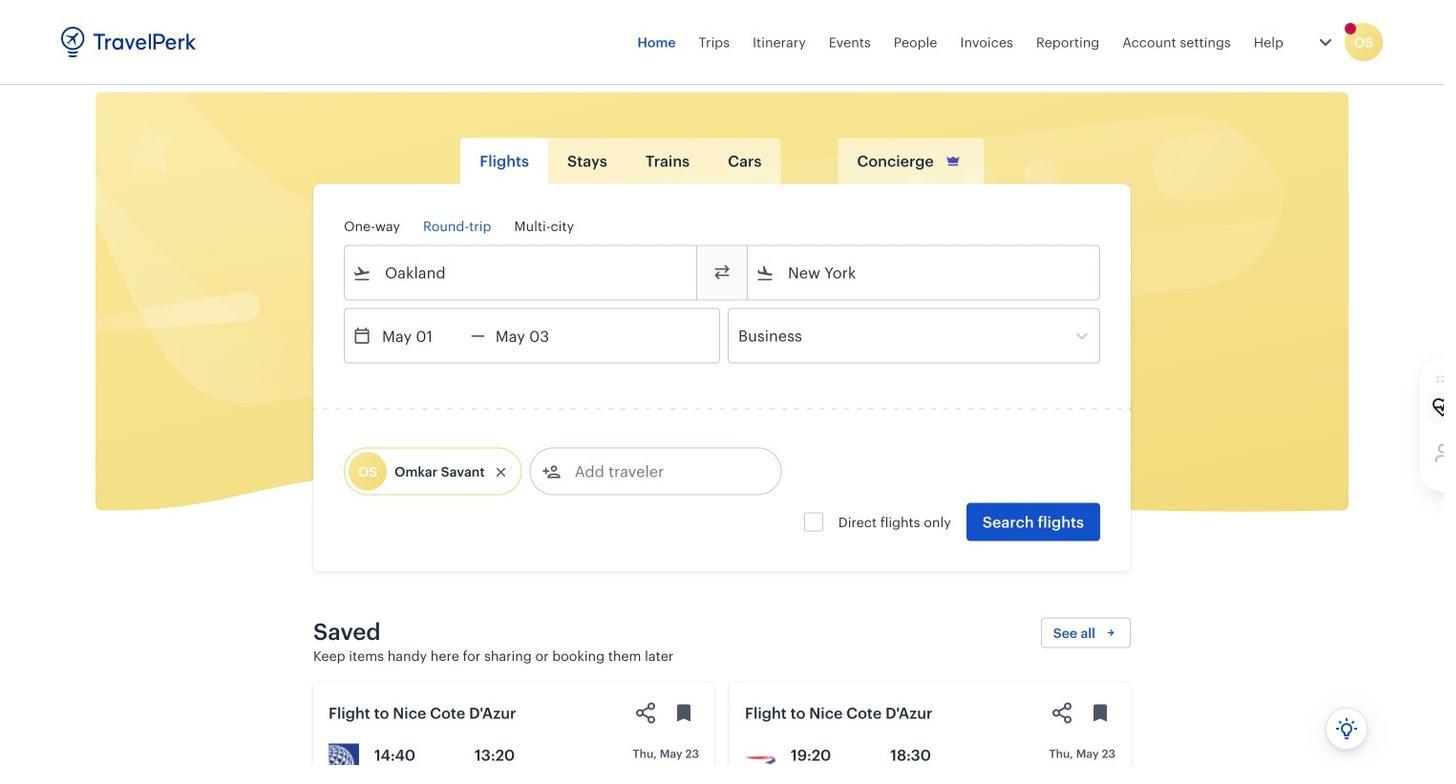 Task type: locate. For each thing, give the bounding box(es) containing it.
Add traveler search field
[[561, 456, 760, 487]]



Task type: vqa. For each thing, say whether or not it's contained in the screenshot.
Depart text field
yes



Task type: describe. For each thing, give the bounding box(es) containing it.
united airlines image
[[329, 744, 359, 765]]

To search field
[[775, 257, 1075, 288]]

british airways image
[[745, 744, 776, 765]]

From search field
[[372, 257, 672, 288]]

Return text field
[[485, 309, 584, 363]]

Depart text field
[[372, 309, 471, 363]]



